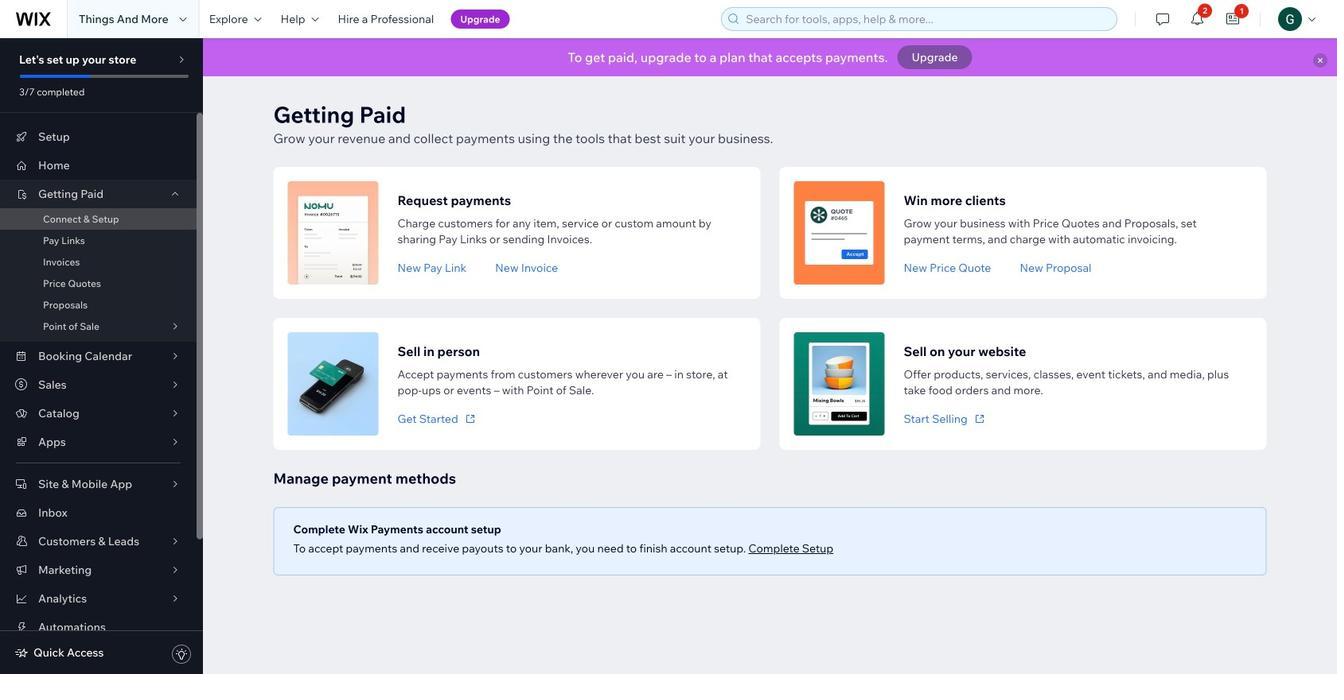 Task type: locate. For each thing, give the bounding box(es) containing it.
sidebar element
[[0, 38, 203, 675]]

alert
[[203, 38, 1337, 76]]



Task type: vqa. For each thing, say whether or not it's contained in the screenshot.
Sidebar ELEMENT
yes



Task type: describe. For each thing, give the bounding box(es) containing it.
Search for tools, apps, help & more... field
[[741, 8, 1112, 30]]



